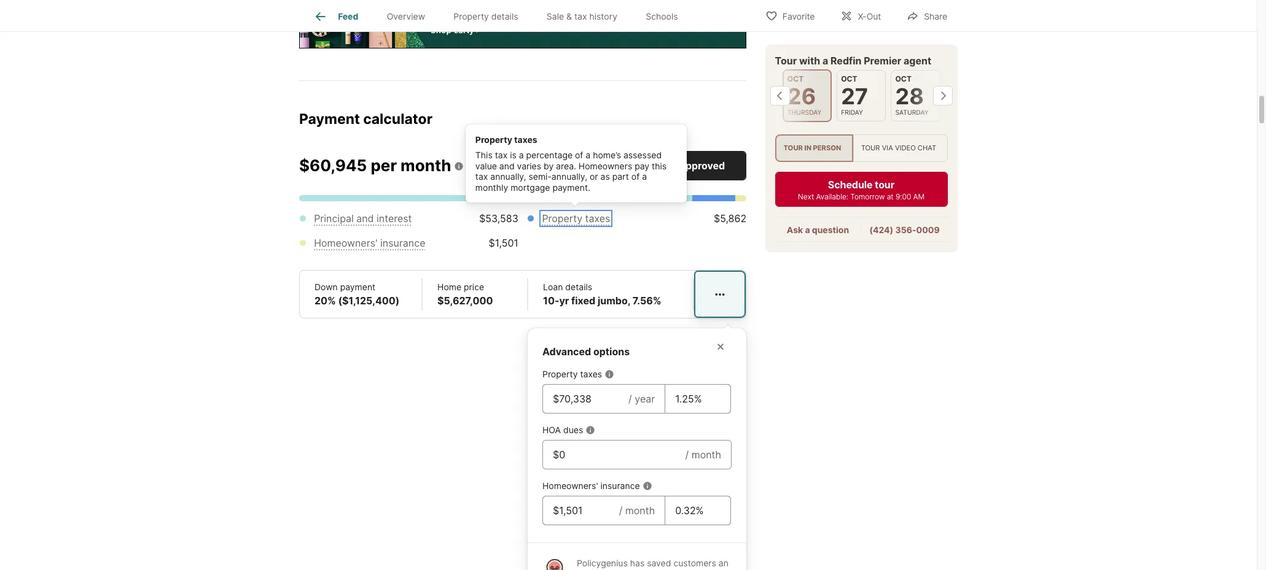 Task type: vqa. For each thing, say whether or not it's contained in the screenshot.
DETAILS to the top
yes



Task type: describe. For each thing, give the bounding box(es) containing it.
an
[[719, 559, 729, 569]]

as
[[601, 172, 610, 182]]

ask a question link
[[787, 224, 850, 235]]

a down pay
[[642, 172, 647, 182]]

advanced options
[[543, 346, 630, 358]]

calculator
[[363, 110, 433, 128]]

2 vertical spatial taxes
[[580, 369, 602, 380]]

question
[[812, 224, 850, 235]]

2 annually, from the left
[[552, 172, 587, 182]]

or
[[590, 172, 598, 182]]

$1,501
[[489, 237, 518, 250]]

ask
[[787, 224, 803, 235]]

details for property details
[[491, 11, 518, 22]]

overview tab
[[373, 2, 439, 31]]

taxes inside property taxes this tax is a percentage of a home's assessed value and varies by area. homeowners pay this tax annually, semi-annually, or as part of a monthly mortgage payment.
[[514, 134, 537, 145]]

get
[[641, 160, 658, 172]]

0 horizontal spatial of
[[575, 150, 583, 161]]

schools
[[646, 11, 678, 22]]

schedule tour next available: tomorrow at 9:00 am
[[798, 178, 925, 201]]

1 horizontal spatial homeowners'
[[543, 481, 598, 492]]

home's
[[593, 150, 621, 161]]

share button
[[897, 3, 958, 28]]

0 horizontal spatial insurance
[[380, 237, 425, 250]]

a right "is"
[[519, 150, 524, 161]]

9:00
[[896, 192, 912, 201]]

$53,583
[[479, 213, 518, 225]]

semi-
[[529, 172, 552, 182]]

0 vertical spatial homeowners'
[[314, 237, 378, 250]]

oct for 26
[[788, 74, 804, 83]]

&
[[567, 11, 572, 22]]

a right with
[[823, 54, 829, 66]]

schedule
[[828, 178, 873, 191]]

saved
[[647, 559, 671, 569]]

$60,945 per month
[[299, 156, 451, 175]]

sale & tax history
[[547, 11, 617, 22]]

home
[[438, 282, 462, 293]]

oct for 28
[[896, 74, 912, 83]]

mortgage
[[511, 182, 550, 193]]

thursday
[[788, 108, 822, 116]]

0 vertical spatial property taxes
[[542, 213, 610, 225]]

tour in person
[[784, 143, 842, 152]]

pay
[[635, 161, 649, 171]]

homeowners' insurance inside tooltip
[[543, 481, 640, 492]]

356-
[[896, 224, 917, 235]]

tab list containing feed
[[299, 0, 702, 31]]

hoa dues
[[543, 425, 583, 436]]

advanced
[[543, 346, 591, 358]]

out
[[867, 11, 881, 21]]

x-
[[858, 11, 867, 21]]

reset
[[476, 161, 504, 173]]

sale & tax history tab
[[533, 2, 632, 31]]

tax inside tab
[[574, 11, 587, 22]]

principal
[[314, 213, 354, 225]]

0 horizontal spatial per
[[371, 156, 397, 175]]

(424) 356-0009
[[870, 224, 940, 235]]

down
[[315, 282, 338, 293]]

tour via video chat
[[862, 143, 937, 152]]

policygenius has saved customers an average of $350 per year.
[[577, 559, 729, 571]]

pre-
[[660, 160, 680, 172]]

/ year
[[629, 393, 655, 406]]

ad region
[[299, 0, 747, 48]]

percentage
[[526, 150, 573, 161]]

favorite button
[[755, 3, 825, 28]]

dues
[[563, 425, 583, 436]]

premier
[[864, 54, 902, 66]]

of inside the "policygenius has saved customers an average of $350 per year."
[[612, 569, 620, 571]]

1 horizontal spatial tax
[[495, 150, 508, 161]]

insurance inside tooltip
[[601, 481, 640, 492]]

2 vertical spatial tax
[[475, 172, 488, 182]]

principal and interest link
[[314, 213, 412, 225]]

$5,627,000
[[438, 295, 493, 307]]

varies
[[517, 161, 541, 171]]

options
[[593, 346, 630, 358]]

person
[[813, 143, 842, 152]]

tour for tour via video chat
[[862, 143, 880, 152]]

homeowners' insurance link
[[314, 237, 425, 250]]

x-out button
[[830, 3, 892, 28]]

tooltip containing advanced options
[[528, 319, 975, 571]]

year
[[635, 393, 655, 406]]

interest
[[377, 213, 412, 225]]

27
[[842, 82, 869, 109]]

overview
[[387, 11, 425, 22]]

monthly
[[475, 182, 508, 193]]

tomorrow
[[851, 192, 885, 201]]

saturday
[[896, 108, 929, 116]]

sale
[[547, 11, 564, 22]]

payment
[[299, 110, 360, 128]]

month for homeowners' insurance
[[625, 505, 655, 518]]

agent
[[904, 54, 932, 66]]

tour for tour in person
[[784, 143, 803, 152]]

1 annually, from the left
[[491, 172, 526, 182]]

lightbulb icon element
[[543, 559, 577, 571]]

$5,862
[[714, 213, 747, 225]]

in
[[805, 143, 812, 152]]

next image
[[933, 86, 953, 105]]

redfin
[[831, 54, 862, 66]]

average
[[577, 569, 610, 571]]

fixed
[[571, 295, 595, 307]]

policygenius
[[577, 559, 628, 569]]



Task type: locate. For each thing, give the bounding box(es) containing it.
this
[[475, 150, 493, 161]]

1 horizontal spatial oct
[[842, 74, 858, 83]]

of down pay
[[631, 172, 640, 182]]

1 vertical spatial property taxes
[[543, 369, 602, 380]]

down payment 20% ($1,125,400)
[[315, 282, 400, 307]]

details left 'sale'
[[491, 11, 518, 22]]

of
[[575, 150, 583, 161], [631, 172, 640, 182], [612, 569, 620, 571]]

month
[[401, 156, 451, 175], [692, 449, 721, 462], [625, 505, 655, 518]]

0 horizontal spatial homeowners' insurance
[[314, 237, 425, 250]]

video
[[895, 143, 916, 152]]

is
[[510, 150, 517, 161]]

lightbulb icon image
[[543, 559, 567, 571]]

oct inside oct 28 saturday
[[896, 74, 912, 83]]

tab list
[[299, 0, 702, 31]]

homeowners' insurance
[[314, 237, 425, 250], [543, 481, 640, 492]]

1 horizontal spatial and
[[499, 161, 515, 171]]

details for loan details 10-yr fixed jumbo, 7.56%
[[565, 282, 592, 293]]

0 vertical spatial per
[[371, 156, 397, 175]]

None button
[[783, 69, 832, 122], [837, 69, 887, 121], [892, 69, 941, 121], [783, 69, 832, 122], [837, 69, 887, 121], [892, 69, 941, 121]]

tour left with
[[775, 54, 797, 66]]

0 horizontal spatial oct
[[788, 74, 804, 83]]

details inside loan details 10-yr fixed jumbo, 7.56%
[[565, 282, 592, 293]]

0 vertical spatial /
[[629, 393, 632, 406]]

payment.
[[553, 182, 590, 193]]

/ for hoa dues
[[685, 449, 689, 462]]

None text field
[[553, 392, 619, 407], [553, 448, 676, 463], [553, 392, 619, 407], [553, 448, 676, 463]]

2 vertical spatial month
[[625, 505, 655, 518]]

payment
[[340, 282, 376, 293]]

1 horizontal spatial insurance
[[601, 481, 640, 492]]

and inside property taxes this tax is a percentage of a home's assessed value and varies by area. homeowners pay this tax annually, semi-annually, or as part of a monthly mortgage payment.
[[499, 161, 515, 171]]

0009
[[917, 224, 940, 235]]

0 vertical spatial of
[[575, 150, 583, 161]]

favorite
[[783, 11, 815, 21]]

2 horizontal spatial tax
[[574, 11, 587, 22]]

/ month
[[685, 449, 721, 462], [619, 505, 655, 518]]

0 horizontal spatial and
[[356, 213, 374, 225]]

1 horizontal spatial /
[[629, 393, 632, 406]]

0 horizontal spatial annually,
[[491, 172, 526, 182]]

next
[[798, 192, 815, 201]]

list box containing tour in person
[[775, 134, 948, 162]]

oct 28 saturday
[[896, 74, 929, 116]]

0 vertical spatial and
[[499, 161, 515, 171]]

homeowners' down dues
[[543, 481, 598, 492]]

property taxes
[[542, 213, 610, 225], [543, 369, 602, 380]]

oct for 27
[[842, 74, 858, 83]]

tour for tour with a redfin premier agent
[[775, 54, 797, 66]]

property inside property details tab
[[454, 11, 489, 22]]

2 horizontal spatial of
[[631, 172, 640, 182]]

tour
[[875, 178, 895, 191]]

7.56%
[[633, 295, 661, 307]]

details up fixed
[[565, 282, 592, 293]]

this
[[652, 161, 667, 171]]

with
[[800, 54, 821, 66]]

10-
[[543, 295, 559, 307]]

None text field
[[675, 392, 721, 407], [553, 504, 609, 519], [675, 504, 721, 519], [675, 392, 721, 407], [553, 504, 609, 519], [675, 504, 721, 519]]

(424) 356-0009 link
[[870, 224, 940, 235]]

1 vertical spatial / month
[[619, 505, 655, 518]]

month for hoa dues
[[692, 449, 721, 462]]

home price $5,627,000
[[438, 282, 493, 307]]

of down the policygenius
[[612, 569, 620, 571]]

and down "is"
[[499, 161, 515, 171]]

per inside the "policygenius has saved customers an average of $350 per year."
[[647, 569, 660, 571]]

of up the area.
[[575, 150, 583, 161]]

1 vertical spatial and
[[356, 213, 374, 225]]

and up homeowners' insurance link
[[356, 213, 374, 225]]

a right ask
[[805, 224, 810, 235]]

1 horizontal spatial per
[[647, 569, 660, 571]]

feed
[[338, 11, 358, 22]]

oct inside oct 27 friday
[[842, 74, 858, 83]]

chat
[[918, 143, 937, 152]]

/ for homeowners' insurance
[[619, 505, 623, 518]]

homeowners' down principal
[[314, 237, 378, 250]]

tour left via
[[862, 143, 880, 152]]

1 vertical spatial taxes
[[585, 213, 610, 225]]

history
[[589, 11, 617, 22]]

2 vertical spatial /
[[619, 505, 623, 518]]

per down 'saved'
[[647, 569, 660, 571]]

oct inside oct 26 thursday
[[788, 74, 804, 83]]

($1,125,400)
[[338, 295, 400, 307]]

insurance
[[380, 237, 425, 250], [601, 481, 640, 492]]

homeowners' insurance down dues
[[543, 481, 640, 492]]

property
[[454, 11, 489, 22], [475, 134, 512, 145], [542, 213, 583, 225], [543, 369, 578, 380]]

via
[[882, 143, 894, 152]]

1 vertical spatial tax
[[495, 150, 508, 161]]

1 vertical spatial /
[[685, 449, 689, 462]]

value
[[475, 161, 497, 171]]

0 vertical spatial homeowners' insurance
[[314, 237, 425, 250]]

a left home's
[[586, 150, 591, 161]]

/ month for hoa dues
[[685, 449, 721, 462]]

principal and interest
[[314, 213, 412, 225]]

1 horizontal spatial homeowners' insurance
[[543, 481, 640, 492]]

oct down the agent
[[896, 74, 912, 83]]

0 vertical spatial details
[[491, 11, 518, 22]]

has
[[630, 559, 645, 569]]

part
[[612, 172, 629, 182]]

$60,945
[[299, 156, 367, 175]]

annually, up payment.
[[552, 172, 587, 182]]

0 horizontal spatial details
[[491, 11, 518, 22]]

28
[[896, 82, 924, 109]]

1 horizontal spatial month
[[625, 505, 655, 518]]

schools tab
[[632, 2, 692, 31]]

property inside tooltip
[[543, 369, 578, 380]]

tooltip
[[528, 319, 975, 571]]

get pre-approved
[[641, 160, 725, 172]]

1 horizontal spatial of
[[612, 569, 620, 571]]

approved
[[680, 160, 725, 172]]

0 horizontal spatial homeowners'
[[314, 237, 378, 250]]

property taxes inside tooltip
[[543, 369, 602, 380]]

jumbo,
[[598, 295, 630, 307]]

annually, up the monthly
[[491, 172, 526, 182]]

ask a question
[[787, 224, 850, 235]]

(424)
[[870, 224, 894, 235]]

1 horizontal spatial details
[[565, 282, 592, 293]]

property details
[[454, 11, 518, 22]]

1 vertical spatial per
[[647, 569, 660, 571]]

details
[[491, 11, 518, 22], [565, 282, 592, 293]]

oct 26 thursday
[[788, 74, 822, 116]]

details inside tab
[[491, 11, 518, 22]]

friday
[[842, 108, 864, 116]]

feed link
[[313, 9, 358, 24]]

0 vertical spatial / month
[[685, 449, 721, 462]]

homeowners' insurance down principal and interest
[[314, 237, 425, 250]]

taxes down advanced options
[[580, 369, 602, 380]]

/ for property taxes
[[629, 393, 632, 406]]

tax
[[574, 11, 587, 22], [495, 150, 508, 161], [475, 172, 488, 182]]

0 vertical spatial tax
[[574, 11, 587, 22]]

loan
[[543, 282, 563, 293]]

customers
[[674, 559, 716, 569]]

3 oct from the left
[[896, 74, 912, 83]]

oct
[[788, 74, 804, 83], [842, 74, 858, 83], [896, 74, 912, 83]]

oct down redfin
[[842, 74, 858, 83]]

loan details 10-yr fixed jumbo, 7.56%
[[543, 282, 661, 307]]

1 vertical spatial month
[[692, 449, 721, 462]]

property taxes down advanced
[[543, 369, 602, 380]]

1 vertical spatial details
[[565, 282, 592, 293]]

taxes down payment.
[[585, 213, 610, 225]]

reset button
[[476, 156, 504, 178]]

a
[[823, 54, 829, 66], [519, 150, 524, 161], [586, 150, 591, 161], [642, 172, 647, 182], [805, 224, 810, 235]]

0 horizontal spatial month
[[401, 156, 451, 175]]

0 horizontal spatial /
[[619, 505, 623, 518]]

2 oct from the left
[[842, 74, 858, 83]]

taxes
[[514, 134, 537, 145], [585, 213, 610, 225], [580, 369, 602, 380]]

2 horizontal spatial oct
[[896, 74, 912, 83]]

oct 27 friday
[[842, 74, 869, 116]]

0 horizontal spatial / month
[[619, 505, 655, 518]]

year.
[[662, 569, 682, 571]]

tour left in on the top of page
[[784, 143, 803, 152]]

/ month for homeowners' insurance
[[619, 505, 655, 518]]

1 oct from the left
[[788, 74, 804, 83]]

1 vertical spatial of
[[631, 172, 640, 182]]

20%
[[315, 295, 336, 307]]

0 vertical spatial taxes
[[514, 134, 537, 145]]

1 vertical spatial homeowners' insurance
[[543, 481, 640, 492]]

taxes up "is"
[[514, 134, 537, 145]]

tax left "is"
[[495, 150, 508, 161]]

available:
[[817, 192, 849, 201]]

property taxes down payment.
[[542, 213, 610, 225]]

by
[[544, 161, 554, 171]]

per down calculator on the left top of page
[[371, 156, 397, 175]]

hoa
[[543, 425, 561, 436]]

1 vertical spatial homeowners'
[[543, 481, 598, 492]]

property inside property taxes this tax is a percentage of a home's assessed value and varies by area. homeowners pay this tax annually, semi-annually, or as part of a monthly mortgage payment.
[[475, 134, 512, 145]]

list box
[[775, 134, 948, 162]]

property taxes this tax is a percentage of a home's assessed value and varies by area. homeowners pay this tax annually, semi-annually, or as part of a monthly mortgage payment.
[[475, 134, 667, 193]]

tour with a redfin premier agent
[[775, 54, 932, 66]]

get pre-approved button
[[619, 151, 747, 181]]

homeowners
[[579, 161, 632, 171]]

per
[[371, 156, 397, 175], [647, 569, 660, 571]]

0 vertical spatial insurance
[[380, 237, 425, 250]]

tax down the value
[[475, 172, 488, 182]]

1 vertical spatial insurance
[[601, 481, 640, 492]]

property details tab
[[439, 2, 533, 31]]

and
[[499, 161, 515, 171], [356, 213, 374, 225]]

0 horizontal spatial tax
[[475, 172, 488, 182]]

2 vertical spatial of
[[612, 569, 620, 571]]

2 horizontal spatial month
[[692, 449, 721, 462]]

payment calculator
[[299, 110, 433, 128]]

0 vertical spatial month
[[401, 156, 451, 175]]

2 horizontal spatial /
[[685, 449, 689, 462]]

am
[[914, 192, 925, 201]]

tax right &
[[574, 11, 587, 22]]

previous image
[[770, 86, 790, 105]]

1 horizontal spatial / month
[[685, 449, 721, 462]]

1 horizontal spatial annually,
[[552, 172, 587, 182]]

oct down with
[[788, 74, 804, 83]]

tour
[[775, 54, 797, 66], [784, 143, 803, 152], [862, 143, 880, 152]]



